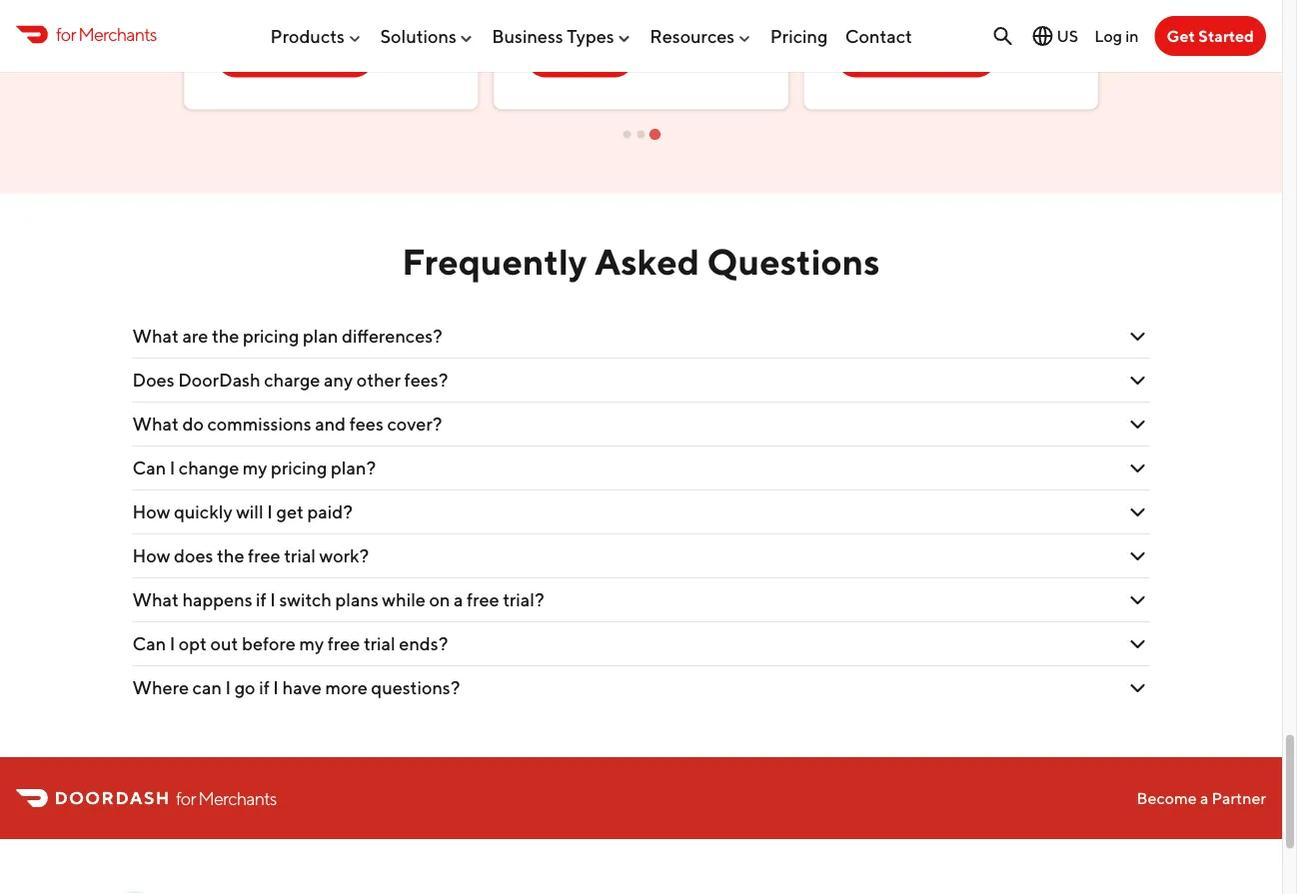 Task type: vqa. For each thing, say whether or not it's contained in the screenshot.
3rd What from the bottom of the page
yes



Task type: locate. For each thing, give the bounding box(es) containing it.
0 vertical spatial a
[[454, 589, 463, 611]]

1 vertical spatial what
[[132, 414, 179, 435]]

1 vertical spatial for
[[176, 788, 196, 810]]

pricing
[[243, 326, 299, 347], [271, 458, 327, 479]]

chevron down image for can i opt out before my free trial ends?
[[1126, 632, 1150, 656]]

0 horizontal spatial free
[[248, 546, 280, 567]]

1 vertical spatial free
[[467, 589, 499, 611]]

if right happens
[[256, 589, 267, 611]]

2 chevron down image from the top
[[1126, 369, 1150, 393]]

1 horizontal spatial for
[[176, 788, 196, 810]]

i left get
[[267, 502, 273, 523]]

log
[[1095, 26, 1122, 45]]

a
[[454, 589, 463, 611], [1200, 789, 1209, 808]]

a right on
[[454, 589, 463, 611]]

happens
[[182, 589, 252, 611]]

6 chevron down image from the top
[[1126, 588, 1150, 612]]

chevron down image for how quickly will i get paid?
[[1126, 501, 1150, 525]]

free left trial?
[[467, 589, 499, 611]]

merchants
[[78, 23, 157, 45], [198, 788, 277, 810]]

in
[[1126, 26, 1139, 45]]

business
[[492, 25, 563, 47]]

my down commissions
[[243, 458, 267, 479]]

pricing
[[770, 25, 828, 47]]

5 chevron down image from the top
[[1126, 501, 1150, 525]]

0 horizontal spatial for merchants
[[56, 23, 157, 45]]

trial
[[284, 546, 316, 567], [364, 633, 396, 655]]

my right before
[[299, 633, 324, 655]]

0 vertical spatial free
[[248, 546, 280, 567]]

1 how from the top
[[132, 502, 170, 523]]

what do commissions and fees cover?
[[132, 414, 442, 435]]

us
[[1057, 26, 1079, 45]]

free
[[248, 546, 280, 567], [467, 589, 499, 611], [328, 633, 360, 655]]

1 chevron down image from the top
[[1126, 325, 1150, 349]]

how for how quickly will i get paid?
[[132, 502, 170, 523]]

fees?
[[404, 370, 448, 391]]

what are the pricing plan differences?
[[132, 326, 442, 347]]

frequently asked questions
[[402, 241, 880, 283]]

0 vertical spatial trial
[[284, 546, 316, 567]]

2 how from the top
[[132, 546, 170, 567]]

chevron down image for does doordash charge any other fees?
[[1126, 369, 1150, 393]]

on
[[429, 589, 450, 611]]

i left the switch
[[270, 589, 276, 611]]

for
[[56, 23, 76, 45], [176, 788, 196, 810]]

chevron down image
[[1126, 545, 1150, 568]]

8 chevron down image from the top
[[1126, 676, 1150, 700]]

how left does
[[132, 546, 170, 567]]

switch
[[279, 589, 332, 611]]

quickly
[[174, 502, 232, 523]]

opt
[[179, 633, 207, 655]]

if right go
[[259, 677, 270, 699]]

i left change on the left bottom of the page
[[170, 458, 175, 479]]

chevron down image
[[1126, 325, 1150, 349], [1126, 369, 1150, 393], [1126, 413, 1150, 437], [1126, 457, 1150, 481], [1126, 501, 1150, 525], [1126, 588, 1150, 612], [1126, 632, 1150, 656], [1126, 676, 1150, 700]]

chevron down image for where can i go if i have more questions?
[[1126, 676, 1150, 700]]

1 vertical spatial for merchants
[[176, 788, 277, 810]]

work?
[[319, 546, 369, 567]]

do
[[182, 414, 204, 435]]

0 vertical spatial what
[[132, 326, 179, 347]]

i
[[170, 458, 175, 479], [267, 502, 273, 523], [270, 589, 276, 611], [170, 633, 175, 655], [225, 677, 231, 699], [273, 677, 279, 699]]

differences?
[[342, 326, 442, 347]]

0 vertical spatial for
[[56, 23, 76, 45]]

if
[[256, 589, 267, 611], [259, 677, 270, 699]]

1 horizontal spatial for merchants
[[176, 788, 277, 810]]

0 vertical spatial the
[[212, 326, 239, 347]]

where
[[132, 677, 189, 699]]

i left go
[[225, 677, 231, 699]]

2 vertical spatial what
[[132, 589, 179, 611]]

the right are
[[212, 326, 239, 347]]

does
[[132, 370, 174, 391]]

asked
[[595, 241, 700, 283]]

cover?
[[387, 414, 442, 435]]

1 vertical spatial can
[[132, 633, 166, 655]]

1 vertical spatial the
[[217, 546, 244, 567]]

1 vertical spatial how
[[132, 546, 170, 567]]

does
[[174, 546, 213, 567]]

commissions
[[207, 414, 311, 435]]

free up more
[[328, 633, 360, 655]]

the right does
[[217, 546, 244, 567]]

i left "opt"
[[170, 633, 175, 655]]

0 vertical spatial merchants
[[78, 23, 157, 45]]

get started button
[[1155, 16, 1266, 56]]

for merchants inside for merchants link
[[56, 23, 157, 45]]

the
[[212, 326, 239, 347], [217, 546, 244, 567]]

types
[[567, 25, 614, 47]]

what for what do commissions and fees cover?
[[132, 414, 179, 435]]

1 vertical spatial my
[[299, 633, 324, 655]]

4 chevron down image from the top
[[1126, 457, 1150, 481]]

will
[[236, 502, 264, 523]]

free down will
[[248, 546, 280, 567]]

0 vertical spatial for merchants
[[56, 23, 157, 45]]

what
[[132, 326, 179, 347], [132, 414, 179, 435], [132, 589, 179, 611]]

charge
[[264, 370, 320, 391]]

2 what from the top
[[132, 414, 179, 435]]

can i change my pricing plan?
[[132, 458, 376, 479]]

can left change on the left bottom of the page
[[132, 458, 166, 479]]

3 what from the top
[[132, 589, 179, 611]]

2 vertical spatial free
[[328, 633, 360, 655]]

my
[[243, 458, 267, 479], [299, 633, 324, 655]]

1 horizontal spatial merchants
[[198, 788, 277, 810]]

0 horizontal spatial a
[[454, 589, 463, 611]]

3 chevron down image from the top
[[1126, 413, 1150, 437]]

access opportunity, capital, and community region
[[0, 0, 1106, 142]]

for merchants
[[56, 23, 157, 45], [176, 788, 277, 810]]

what up "opt"
[[132, 589, 179, 611]]

pricing up does doordash charge any other fees?
[[243, 326, 299, 347]]

0 vertical spatial can
[[132, 458, 166, 479]]

what for what are the pricing plan differences?
[[132, 326, 179, 347]]

how quickly will i get paid?
[[132, 502, 353, 523]]

what left are
[[132, 326, 179, 347]]

pricing up get
[[271, 458, 327, 479]]

does doordash charge any other fees?
[[132, 370, 448, 391]]

7 chevron down image from the top
[[1126, 632, 1150, 656]]

1 what from the top
[[132, 326, 179, 347]]

questions
[[707, 241, 880, 283]]

1 horizontal spatial trial
[[364, 633, 396, 655]]

0 vertical spatial how
[[132, 502, 170, 523]]

0 vertical spatial if
[[256, 589, 267, 611]]

2 horizontal spatial free
[[467, 589, 499, 611]]

can left "opt"
[[132, 633, 166, 655]]

log in link
[[1095, 26, 1139, 45]]

2 can from the top
[[132, 633, 166, 655]]

become
[[1137, 789, 1197, 808]]

can
[[132, 458, 166, 479], [132, 633, 166, 655]]

0 horizontal spatial my
[[243, 458, 267, 479]]

any
[[324, 370, 353, 391]]

1 horizontal spatial a
[[1200, 789, 1209, 808]]

a left partner
[[1200, 789, 1209, 808]]

globe line image
[[1031, 24, 1055, 48]]

and
[[315, 414, 346, 435]]

what left do
[[132, 414, 179, 435]]

trial left ends?
[[364, 633, 396, 655]]

where can i go if i have more questions?
[[132, 677, 460, 699]]

1 vertical spatial a
[[1200, 789, 1209, 808]]

1 can from the top
[[132, 458, 166, 479]]

for merchants link
[[16, 21, 157, 48]]

pricing link
[[770, 17, 828, 55]]

how left quickly
[[132, 502, 170, 523]]

how
[[132, 502, 170, 523], [132, 546, 170, 567]]

plan?
[[331, 458, 376, 479]]

become a partner
[[1137, 789, 1266, 808]]

0 horizontal spatial trial
[[284, 546, 316, 567]]

trial left work?
[[284, 546, 316, 567]]



Task type: describe. For each thing, give the bounding box(es) containing it.
have
[[282, 677, 322, 699]]

plan
[[303, 326, 338, 347]]

plans
[[335, 589, 379, 611]]

become a partner link
[[1137, 789, 1266, 808]]

0 vertical spatial pricing
[[243, 326, 299, 347]]

select a slide to show tab list
[[176, 125, 1106, 142]]

get
[[276, 502, 304, 523]]

0 vertical spatial my
[[243, 458, 267, 479]]

1 vertical spatial if
[[259, 677, 270, 699]]

business types
[[492, 25, 614, 47]]

frequently
[[402, 241, 587, 283]]

resources
[[650, 25, 735, 47]]

change
[[179, 458, 239, 479]]

chevron down image for can i change my pricing plan?
[[1126, 457, 1150, 481]]

can for can i change my pricing plan?
[[132, 458, 166, 479]]

1 horizontal spatial free
[[328, 633, 360, 655]]

solutions link
[[380, 17, 474, 55]]

while
[[382, 589, 426, 611]]

other
[[356, 370, 401, 391]]

1 vertical spatial trial
[[364, 633, 396, 655]]

can i opt out before my free trial ends?
[[132, 633, 448, 655]]

more
[[325, 677, 368, 699]]

can
[[193, 677, 222, 699]]

1 vertical spatial pricing
[[271, 458, 327, 479]]

go
[[235, 677, 255, 699]]

0 horizontal spatial merchants
[[78, 23, 157, 45]]

the for pricing
[[212, 326, 239, 347]]

1 horizontal spatial my
[[299, 633, 324, 655]]

started
[[1199, 26, 1254, 45]]

chevron down image for what are the pricing plan differences?
[[1126, 325, 1150, 349]]

contact
[[845, 25, 912, 47]]

0 horizontal spatial for
[[56, 23, 76, 45]]

how does the free trial work?
[[132, 546, 369, 567]]

business types link
[[492, 17, 632, 55]]

questions?
[[371, 677, 460, 699]]

products
[[270, 25, 345, 47]]

doordash
[[178, 370, 260, 391]]

out
[[210, 633, 238, 655]]

solutions
[[380, 25, 456, 47]]

what happens if i switch plans while on a free trial?
[[132, 589, 544, 611]]

can for can i opt out before my free trial ends?
[[132, 633, 166, 655]]

chevron down image for what do commissions and fees cover?
[[1126, 413, 1150, 437]]

products link
[[270, 17, 363, 55]]

doordash for merchants image
[[16, 892, 188, 894]]

partner
[[1212, 789, 1266, 808]]

before
[[242, 633, 296, 655]]

the for free
[[217, 546, 244, 567]]

log in
[[1095, 26, 1139, 45]]

chevron down image for what happens if i switch plans while on a free trial?
[[1126, 588, 1150, 612]]

resources link
[[650, 17, 753, 55]]

paid?
[[307, 502, 353, 523]]

trial?
[[503, 589, 544, 611]]

1 vertical spatial merchants
[[198, 788, 277, 810]]

ends?
[[399, 633, 448, 655]]

what for what happens if i switch plans while on a free trial?
[[132, 589, 179, 611]]

i left have
[[273, 677, 279, 699]]

fees
[[349, 414, 384, 435]]

are
[[182, 326, 208, 347]]

how for how does the free trial work?
[[132, 546, 170, 567]]

get
[[1167, 26, 1195, 45]]

get started
[[1167, 26, 1254, 45]]

contact link
[[845, 17, 912, 55]]



